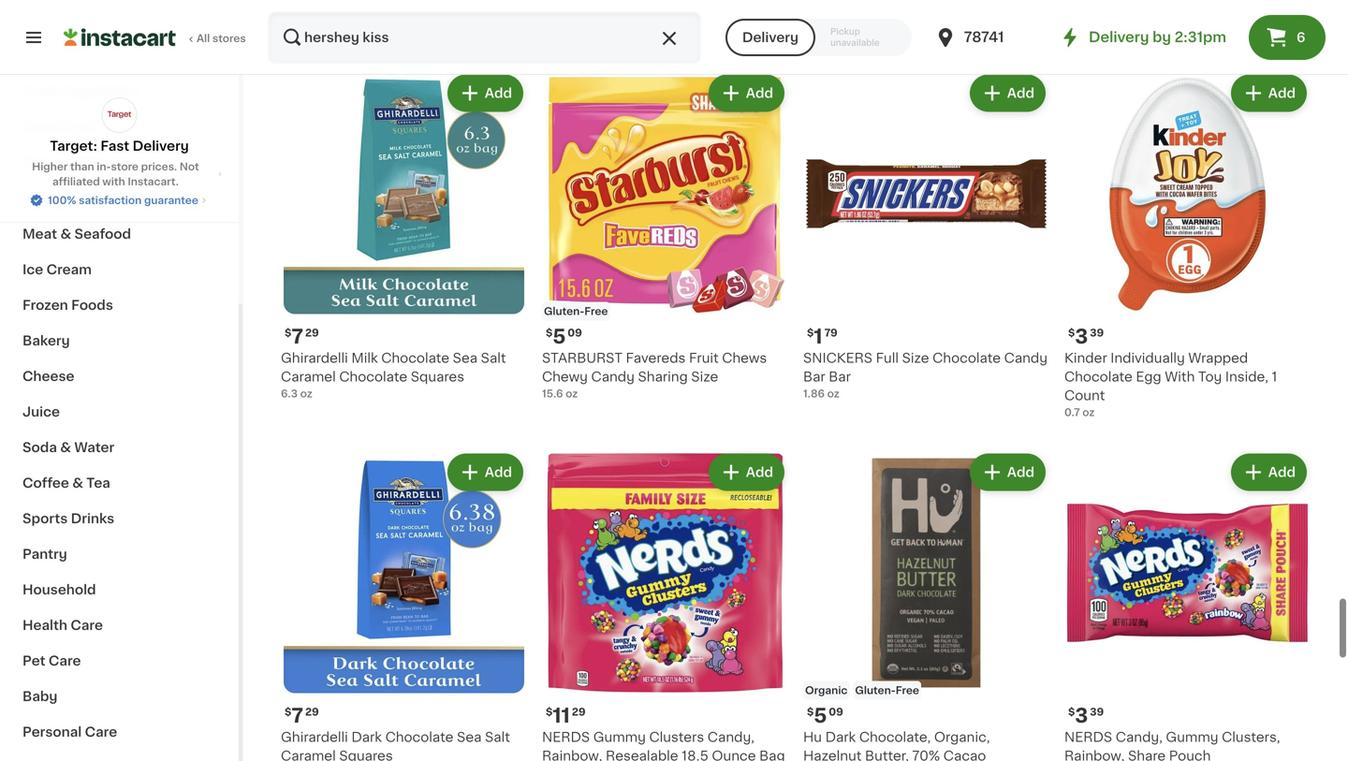 Task type: locate. For each thing, give the bounding box(es) containing it.
gluten-
[[544, 306, 585, 317], [856, 686, 896, 696]]

0 vertical spatial ghirardelli
[[281, 352, 348, 365]]

salt inside the ghirardelli dark chocolate sea salt caramel squares
[[485, 731, 510, 744]]

wrapped
[[1189, 352, 1249, 365]]

2 horizontal spatial candy
[[1005, 352, 1048, 365]]

pouch
[[1170, 750, 1212, 762]]

0 vertical spatial care
[[71, 619, 103, 632]]

target: fast delivery logo image
[[102, 97, 137, 133]]

delivery left see
[[743, 31, 799, 44]]

pet
[[22, 655, 45, 668]]

29 for 11
[[305, 707, 319, 718]]

delivery for delivery
[[743, 31, 799, 44]]

rainbow, inside 'nerds gummy clusters candy, rainbow, resealable 18.5 ounce bag'
[[542, 750, 603, 762]]

delivery inside button
[[743, 31, 799, 44]]

fresh up fresh fruit
[[22, 85, 60, 98]]

dark inside hu dark chocolate, organic, hazelnut butter, 70% cacao
[[826, 731, 856, 744]]

nerds
[[542, 731, 590, 744], [1065, 731, 1113, 744]]

100% satisfaction guarantee
[[48, 195, 198, 206]]

$ for starburst favereds fruit chews chewy candy sharing size
[[546, 328, 553, 338]]

1 caramel from the top
[[281, 370, 336, 384]]

39
[[1091, 328, 1105, 338], [1091, 707, 1105, 718]]

fresh
[[22, 85, 60, 98], [22, 121, 60, 134]]

2 nerds from the left
[[1065, 731, 1113, 744]]

2 39 from the top
[[1091, 707, 1105, 718]]

tea
[[86, 477, 110, 490]]

1 inside kinder individually wrapped chocolate egg with toy inside, 1 count 0.7 oz
[[1273, 370, 1278, 384]]

$ 5 09 for starburst favereds fruit chews chewy candy sharing size
[[546, 327, 582, 347]]

add button for hu dark chocolate, organic, hazelnut butter, 70% cacao
[[972, 456, 1044, 489]]

$ for nerds gummy clusters candy, rainbow, resealable 18.5 ounce bag
[[546, 707, 553, 718]]

0 horizontal spatial 09
[[568, 328, 582, 338]]

$ 3 39 up "kinder"
[[1069, 327, 1105, 347]]

$ 5 09 for hu dark chocolate, organic, hazelnut butter, 70% cacao
[[807, 706, 844, 726]]

1 vertical spatial caramel
[[281, 750, 336, 762]]

1 ghirardelli from the top
[[281, 352, 348, 365]]

2 horizontal spatial delivery
[[1089, 30, 1150, 44]]

gummy up resealable
[[594, 731, 646, 744]]

delivery
[[1089, 30, 1150, 44], [743, 31, 799, 44], [133, 140, 189, 153]]

1 candy, from the left
[[708, 731, 755, 744]]

add for nerds candy, gummy clusters, rainbow, share pouch
[[1269, 466, 1296, 479]]

2 bar from the left
[[829, 370, 851, 384]]

0 vertical spatial $ 5 09
[[546, 327, 582, 347]]

kinder individually wrapped chocolate egg with toy inside, 1 count 0.7 oz
[[1065, 352, 1278, 418]]

nerds inside nerds candy, gummy clusters, rainbow, share pouch
[[1065, 731, 1113, 744]]

pantry
[[22, 548, 67, 561]]

delivery by 2:31pm
[[1089, 30, 1227, 44]]

5 for starburst favereds fruit chews chewy candy sharing size
[[553, 327, 566, 347]]

1 vertical spatial 7
[[292, 706, 303, 726]]

add button for ghirardelli dark chocolate sea salt caramel squares
[[449, 456, 522, 489]]

care right pet
[[49, 655, 81, 668]]

& right the soda
[[60, 441, 71, 454]]

1 horizontal spatial nerds
[[1065, 731, 1113, 744]]

1 vertical spatial 09
[[829, 707, 844, 718]]

15.6
[[542, 389, 563, 399]]

size right full
[[903, 352, 930, 365]]

nerds for 3
[[1065, 731, 1113, 744]]

product group containing 1
[[804, 71, 1050, 401]]

care right the health
[[71, 619, 103, 632]]

candy, up share
[[1116, 731, 1163, 744]]

&
[[62, 156, 73, 170], [75, 192, 86, 205], [60, 228, 71, 241], [60, 441, 71, 454], [72, 477, 83, 490]]

1 horizontal spatial gluten-
[[856, 686, 896, 696]]

bar up '1.86'
[[804, 370, 826, 384]]

sea inside the ghirardelli dark chocolate sea salt caramel squares
[[457, 731, 482, 744]]

2 $ 3 39 from the top
[[1069, 706, 1105, 726]]

fruit left chews
[[689, 352, 719, 365]]

1 horizontal spatial candy,
[[1116, 731, 1163, 744]]

gluten- up starburst
[[544, 306, 585, 317]]

size inside snickers full size chocolate candy bar bar 1.86 oz
[[903, 352, 930, 365]]

add button for snickers full size chocolate candy bar bar
[[972, 76, 1044, 110]]

39 up "kinder"
[[1091, 328, 1105, 338]]

meat
[[22, 228, 57, 241]]

1 horizontal spatial dark
[[826, 731, 856, 744]]

$ for ghirardelli milk chocolate sea salt caramel chocolate squares
[[285, 328, 292, 338]]

$ 7 29 for 5
[[285, 327, 319, 347]]

$ 5 09 up hu
[[807, 706, 844, 726]]

chocolate inside snickers full size chocolate candy bar bar 1.86 oz
[[933, 352, 1001, 365]]

1 7 from the top
[[292, 327, 303, 347]]

rainbow, inside nerds candy, gummy clusters, rainbow, share pouch
[[1065, 750, 1125, 762]]

add for starburst favereds fruit chews chewy candy sharing size
[[746, 87, 774, 100]]

1 inside product group
[[814, 327, 823, 347]]

29 right 11
[[572, 707, 586, 718]]

2 rainbow, from the left
[[1065, 750, 1125, 762]]

0.7
[[1065, 407, 1081, 418]]

ice cream
[[22, 263, 92, 276]]

hu dark chocolate, organic, hazelnut butter, 70% cacao
[[804, 731, 991, 762]]

fresh inside 'link'
[[22, 85, 60, 98]]

free up starburst
[[585, 306, 608, 317]]

affiliated
[[52, 177, 100, 187]]

snacks & candy
[[22, 192, 133, 205]]

snickers
[[804, 352, 873, 365]]

0 vertical spatial 3
[[1076, 327, 1089, 347]]

0 horizontal spatial gluten-
[[544, 306, 585, 317]]

instacart.
[[128, 177, 179, 187]]

organic,
[[935, 731, 991, 744]]

bakery link
[[11, 323, 228, 359]]

nerds for 11
[[542, 731, 590, 744]]

save
[[863, 9, 888, 20]]

higher than in-store prices. not affiliated with instacart. link
[[15, 159, 224, 189]]

size
[[903, 352, 930, 365], [692, 370, 719, 384]]

& right meat
[[60, 228, 71, 241]]

candy, inside 'nerds gummy clusters candy, rainbow, resealable 18.5 ounce bag'
[[708, 731, 755, 744]]

rainbow, left share
[[1065, 750, 1125, 762]]

$ for snickers full size chocolate candy bar bar
[[807, 328, 814, 338]]

frozen foods link
[[11, 288, 228, 323]]

1 vertical spatial squares
[[339, 750, 393, 762]]

add for nerds gummy clusters candy, rainbow, resealable 18.5 ounce bag
[[746, 466, 774, 479]]

oz right '1.86'
[[828, 389, 840, 399]]

soda
[[22, 441, 57, 454]]

0 horizontal spatial 1
[[814, 327, 823, 347]]

29 for 5
[[305, 328, 319, 338]]

nerds candy, gummy clusters, rainbow, share pouch
[[1065, 731, 1281, 762]]

09 down organic
[[829, 707, 844, 718]]

1 3 from the top
[[1076, 327, 1089, 347]]

$ 3 39 for 1
[[1069, 327, 1105, 347]]

oz right '6.3'
[[300, 389, 313, 399]]

1 horizontal spatial $ 5 09
[[807, 706, 844, 726]]

None search field
[[268, 11, 701, 64]]

snacks & candy link
[[11, 181, 228, 216]]

$ for hu dark chocolate, organic, hazelnut butter, 70% cacao
[[807, 707, 814, 718]]

snickers full size chocolate candy bar bar 1.86 oz
[[804, 352, 1048, 399]]

3 for 5
[[1076, 706, 1089, 726]]

chocolate inside the ghirardelli dark chocolate sea salt caramel squares
[[386, 731, 454, 744]]

5 up hu
[[814, 706, 827, 726]]

product group
[[281, 71, 527, 401], [542, 71, 789, 401], [804, 71, 1050, 401], [1065, 71, 1311, 420], [281, 450, 527, 762], [542, 450, 789, 762], [804, 450, 1050, 762], [1065, 450, 1311, 762]]

09 down gluten-free
[[568, 328, 582, 338]]

fresh up dairy
[[22, 121, 60, 134]]

39 for 1
[[1091, 328, 1105, 338]]

1 vertical spatial free
[[896, 686, 920, 696]]

delivery button
[[726, 19, 816, 56]]

1 vertical spatial $ 3 39
[[1069, 706, 1105, 726]]

0 horizontal spatial dark
[[352, 731, 382, 744]]

0 vertical spatial 7
[[292, 327, 303, 347]]

2 3 from the top
[[1076, 706, 1089, 726]]

0 vertical spatial fresh
[[22, 85, 60, 98]]

0 vertical spatial size
[[903, 352, 930, 365]]

0 horizontal spatial nerds
[[542, 731, 590, 744]]

1 vertical spatial $ 5 09
[[807, 706, 844, 726]]

2 caramel from the top
[[281, 750, 336, 762]]

1 vertical spatial care
[[49, 655, 81, 668]]

oz right 0.7
[[1083, 407, 1095, 418]]

1 fresh from the top
[[22, 85, 60, 98]]

$ 3 39
[[1069, 327, 1105, 347], [1069, 706, 1105, 726]]

& inside 'link'
[[60, 441, 71, 454]]

health care link
[[11, 608, 228, 644]]

1 nerds from the left
[[542, 731, 590, 744]]

care inside health care link
[[71, 619, 103, 632]]

1 horizontal spatial squares
[[411, 370, 465, 384]]

fresh for fresh vegetables
[[22, 85, 60, 98]]

1 vertical spatial 39
[[1091, 707, 1105, 718]]

1 vertical spatial 3
[[1076, 706, 1089, 726]]

vegetables
[[63, 85, 140, 98]]

care
[[71, 619, 103, 632], [49, 655, 81, 668], [85, 726, 117, 739]]

candy down with
[[89, 192, 133, 205]]

2 7 from the top
[[292, 706, 303, 726]]

0 vertical spatial 39
[[1091, 328, 1105, 338]]

bakery
[[22, 334, 70, 348]]

1 $ 3 39 from the top
[[1069, 327, 1105, 347]]

0 horizontal spatial $ 5 09
[[546, 327, 582, 347]]

add for ghirardelli dark chocolate sea salt caramel squares
[[485, 466, 512, 479]]

chewy
[[542, 370, 588, 384]]

oz inside ghirardelli milk chocolate sea salt caramel chocolate squares 6.3 oz
[[300, 389, 313, 399]]

add button for ghirardelli milk chocolate sea salt caramel chocolate squares
[[449, 76, 522, 110]]

0 horizontal spatial gummy
[[594, 731, 646, 744]]

0 vertical spatial sea
[[453, 352, 478, 365]]

meat & seafood
[[22, 228, 131, 241]]

$ for nerds candy, gummy clusters, rainbow, share pouch
[[1069, 707, 1076, 718]]

1 bar from the left
[[804, 370, 826, 384]]

free up chocolate,
[[896, 686, 920, 696]]

& left tea
[[72, 477, 83, 490]]

hazelnut
[[804, 750, 862, 762]]

caramel
[[281, 370, 336, 384], [281, 750, 336, 762]]

in-
[[97, 162, 111, 172]]

2 candy, from the left
[[1116, 731, 1163, 744]]

1 horizontal spatial 5
[[814, 706, 827, 726]]

2 $ 7 29 from the top
[[285, 706, 319, 726]]

$ inside $ 11 29
[[546, 707, 553, 718]]

add button
[[449, 76, 522, 110], [711, 76, 783, 110], [972, 76, 1044, 110], [1233, 76, 1306, 110], [449, 456, 522, 489], [711, 456, 783, 489], [972, 456, 1044, 489], [1233, 456, 1306, 489]]

cheese
[[22, 370, 74, 383]]

candy left "kinder"
[[1005, 352, 1048, 365]]

2,
[[851, 9, 861, 20]]

0 horizontal spatial candy
[[89, 192, 133, 205]]

0 horizontal spatial rainbow,
[[542, 750, 603, 762]]

0 horizontal spatial 5
[[553, 327, 566, 347]]

0 vertical spatial candy
[[89, 192, 133, 205]]

& for meat
[[60, 228, 71, 241]]

1 vertical spatial fruit
[[689, 352, 719, 365]]

bar down snickers
[[829, 370, 851, 384]]

5
[[553, 327, 566, 347], [814, 706, 827, 726]]

nerds inside 'nerds gummy clusters candy, rainbow, resealable 18.5 ounce bag'
[[542, 731, 590, 744]]

2 vertical spatial care
[[85, 726, 117, 739]]

1 right inside,
[[1273, 370, 1278, 384]]

1 horizontal spatial gummy
[[1167, 731, 1219, 744]]

1 vertical spatial $ 7 29
[[285, 706, 319, 726]]

& for snacks
[[75, 192, 86, 205]]

coffee & tea
[[22, 477, 110, 490]]

0 horizontal spatial candy,
[[708, 731, 755, 744]]

with
[[1166, 370, 1196, 384]]

2 fresh from the top
[[22, 121, 60, 134]]

add button for nerds gummy clusters candy, rainbow, resealable 18.5 ounce bag
[[711, 456, 783, 489]]

care inside "pet care" link
[[49, 655, 81, 668]]

frozen
[[22, 299, 68, 312]]

eggs
[[76, 156, 110, 170]]

2 dark from the left
[[826, 731, 856, 744]]

gluten- right organic
[[856, 686, 896, 696]]

all stores
[[197, 33, 246, 44]]

dairy & eggs link
[[11, 145, 228, 181]]

0 vertical spatial 09
[[568, 328, 582, 338]]

1 left 79
[[814, 327, 823, 347]]

1 vertical spatial salt
[[485, 731, 510, 744]]

health
[[22, 619, 67, 632]]

6.3
[[281, 389, 298, 399]]

dark for 5
[[826, 731, 856, 744]]

cheese link
[[11, 359, 228, 394]]

salt inside ghirardelli milk chocolate sea salt caramel chocolate squares 6.3 oz
[[481, 352, 506, 365]]

health care
[[22, 619, 103, 632]]

ice
[[22, 263, 43, 276]]

1 vertical spatial 1
[[1273, 370, 1278, 384]]

1 dark from the left
[[352, 731, 382, 744]]

1 vertical spatial 5
[[814, 706, 827, 726]]

1 horizontal spatial size
[[903, 352, 930, 365]]

delivery left the by
[[1089, 30, 1150, 44]]

1 vertical spatial candy
[[1005, 352, 1048, 365]]

add for hu dark chocolate, organic, hazelnut butter, 70% cacao
[[1008, 466, 1035, 479]]

gummy up the pouch
[[1167, 731, 1219, 744]]

$ for kinder individually wrapped chocolate egg with toy inside, 1 count
[[1069, 328, 1076, 338]]

1 horizontal spatial candy
[[592, 370, 635, 384]]

all
[[197, 33, 210, 44]]

& down target:
[[62, 156, 73, 170]]

1 vertical spatial size
[[692, 370, 719, 384]]

2 ghirardelli from the top
[[281, 731, 348, 744]]

chews
[[722, 352, 767, 365]]

squares inside the ghirardelli dark chocolate sea salt caramel squares
[[339, 750, 393, 762]]

sports
[[22, 512, 68, 525]]

2 gummy from the left
[[1167, 731, 1219, 744]]

1 vertical spatial fresh
[[22, 121, 60, 134]]

0 vertical spatial $ 3 39
[[1069, 327, 1105, 347]]

care down baby link
[[85, 726, 117, 739]]

dark
[[352, 731, 382, 744], [826, 731, 856, 744]]

egg
[[1137, 370, 1162, 384]]

dark inside the ghirardelli dark chocolate sea salt caramel squares
[[352, 731, 382, 744]]

pantry link
[[11, 537, 228, 572]]

1 horizontal spatial 09
[[829, 707, 844, 718]]

0 vertical spatial $ 7 29
[[285, 327, 319, 347]]

0 horizontal spatial squares
[[339, 750, 393, 762]]

care inside personal care link
[[85, 726, 117, 739]]

1 horizontal spatial bar
[[829, 370, 851, 384]]

2 vertical spatial candy
[[592, 370, 635, 384]]

0 vertical spatial salt
[[481, 352, 506, 365]]

$ 3 39 up nerds candy, gummy clusters, rainbow, share pouch
[[1069, 706, 1105, 726]]

5 down gluten-free
[[553, 327, 566, 347]]

0 vertical spatial fruit
[[63, 121, 94, 134]]

dairy & eggs
[[22, 156, 110, 170]]

candy,
[[708, 731, 755, 744], [1116, 731, 1163, 744]]

6 button
[[1250, 15, 1326, 60]]

$ 3 39 for 5
[[1069, 706, 1105, 726]]

0 vertical spatial squares
[[411, 370, 465, 384]]

1 horizontal spatial rainbow,
[[1065, 750, 1125, 762]]

0 vertical spatial gluten-
[[544, 306, 585, 317]]

39 up nerds candy, gummy clusters, rainbow, share pouch
[[1091, 707, 1105, 718]]

fruit up target:
[[63, 121, 94, 134]]

$ 5 09 down gluten-free
[[546, 327, 582, 347]]

candy down starburst
[[592, 370, 635, 384]]

coffee
[[22, 477, 69, 490]]

size right 'sharing'
[[692, 370, 719, 384]]

1 gummy from the left
[[594, 731, 646, 744]]

delivery up "prices."
[[133, 140, 189, 153]]

29 up ghirardelli milk chocolate sea salt caramel chocolate squares 6.3 oz
[[305, 328, 319, 338]]

0 horizontal spatial fruit
[[63, 121, 94, 134]]

29 up the ghirardelli dark chocolate sea salt caramel squares
[[305, 707, 319, 718]]

$ inside $ 1 79
[[807, 328, 814, 338]]

0 vertical spatial 5
[[553, 327, 566, 347]]

oz down chewy
[[566, 389, 578, 399]]

1 $ 7 29 from the top
[[285, 327, 319, 347]]

1 horizontal spatial delivery
[[743, 31, 799, 44]]

78741 button
[[935, 11, 1047, 64]]

1 rainbow, from the left
[[542, 750, 603, 762]]

0 vertical spatial free
[[585, 306, 608, 317]]

$ for ghirardelli dark chocolate sea salt caramel squares
[[285, 707, 292, 718]]

0 horizontal spatial bar
[[804, 370, 826, 384]]

& down affiliated
[[75, 192, 86, 205]]

sea inside ghirardelli milk chocolate sea salt caramel chocolate squares 6.3 oz
[[453, 352, 478, 365]]

1 vertical spatial sea
[[457, 731, 482, 744]]

1 vertical spatial ghirardelli
[[281, 731, 348, 744]]

caramel inside the ghirardelli dark chocolate sea salt caramel squares
[[281, 750, 336, 762]]

ghirardelli inside ghirardelli milk chocolate sea salt caramel chocolate squares 6.3 oz
[[281, 352, 348, 365]]

target: fast delivery
[[50, 140, 189, 153]]

0 vertical spatial 1
[[814, 327, 823, 347]]

1 horizontal spatial 1
[[1273, 370, 1278, 384]]

caramel inside ghirardelli milk chocolate sea salt caramel chocolate squares 6.3 oz
[[281, 370, 336, 384]]

1 horizontal spatial free
[[896, 686, 920, 696]]

0 vertical spatial caramel
[[281, 370, 336, 384]]

higher
[[32, 162, 68, 172]]

ghirardelli inside the ghirardelli dark chocolate sea salt caramel squares
[[281, 731, 348, 744]]

1 horizontal spatial fruit
[[689, 352, 719, 365]]

caramel for squares
[[281, 750, 336, 762]]

rainbow, down $ 11 29
[[542, 750, 603, 762]]

1 39 from the top
[[1091, 328, 1105, 338]]

cream
[[47, 263, 92, 276]]

candy, up ounce
[[708, 731, 755, 744]]

0 horizontal spatial size
[[692, 370, 719, 384]]

29 inside $ 11 29
[[572, 707, 586, 718]]

butter,
[[866, 750, 910, 762]]

chocolate
[[381, 352, 450, 365], [933, 352, 1001, 365], [339, 370, 408, 384], [1065, 370, 1133, 384], [386, 731, 454, 744]]

product group containing 11
[[542, 450, 789, 762]]

care for pet care
[[49, 655, 81, 668]]



Task type: describe. For each thing, give the bounding box(es) containing it.
starburst favereds fruit chews chewy candy sharing size 15.6 oz
[[542, 352, 767, 399]]

items
[[868, 26, 897, 37]]

candy inside starburst favereds fruit chews chewy candy sharing size 15.6 oz
[[592, 370, 635, 384]]

service type group
[[726, 19, 912, 56]]

1.86
[[804, 389, 825, 399]]

oz inside snickers full size chocolate candy bar bar 1.86 oz
[[828, 389, 840, 399]]

add button for kinder individually wrapped chocolate egg with toy inside, 1 count
[[1233, 76, 1306, 110]]

baby
[[22, 690, 58, 703]]

size inside starburst favereds fruit chews chewy candy sharing size 15.6 oz
[[692, 370, 719, 384]]

by
[[1153, 30, 1172, 44]]

gummy inside 'nerds gummy clusters candy, rainbow, resealable 18.5 ounce bag'
[[594, 731, 646, 744]]

ghirardelli for squares
[[281, 731, 348, 744]]

chocolate inside kinder individually wrapped chocolate egg with toy inside, 1 count 0.7 oz
[[1065, 370, 1133, 384]]

fresh vegetables
[[22, 85, 140, 98]]

fresh vegetables link
[[11, 74, 228, 110]]

store
[[111, 162, 139, 172]]

target: fast delivery link
[[50, 97, 189, 155]]

oz inside kinder individually wrapped chocolate egg with toy inside, 1 count 0.7 oz
[[1083, 407, 1095, 418]]

nerds gummy clusters candy, rainbow, resealable 18.5 ounce bag
[[542, 731, 786, 762]]

snacks
[[22, 192, 71, 205]]

water
[[74, 441, 114, 454]]

09 for starburst favereds fruit chews chewy candy sharing size
[[568, 328, 582, 338]]

juice
[[22, 406, 60, 419]]

foods
[[71, 299, 113, 312]]

$2
[[890, 9, 904, 20]]

any
[[829, 9, 849, 20]]

pet care
[[22, 655, 81, 668]]

ghirardelli dark chocolate sea salt caramel squares
[[281, 731, 510, 762]]

70%
[[913, 750, 941, 762]]

seafood
[[74, 228, 131, 241]]

fresh fruit link
[[11, 110, 228, 145]]

fresh for fresh fruit
[[22, 121, 60, 134]]

meat & seafood link
[[11, 216, 228, 252]]

chocolate,
[[860, 731, 931, 744]]

0 horizontal spatial delivery
[[133, 140, 189, 153]]

fruit inside fresh fruit link
[[63, 121, 94, 134]]

candy inside snickers full size chocolate candy bar bar 1.86 oz
[[1005, 352, 1048, 365]]

candy, inside nerds candy, gummy clusters, rainbow, share pouch
[[1116, 731, 1163, 744]]

instacart logo image
[[64, 26, 176, 49]]

caramel for chocolate
[[281, 370, 336, 384]]

prices.
[[141, 162, 177, 172]]

0 horizontal spatial free
[[585, 306, 608, 317]]

sports drinks link
[[11, 501, 228, 537]]

add button for nerds candy, gummy clusters, rainbow, share pouch
[[1233, 456, 1306, 489]]

favereds
[[626, 352, 686, 365]]

ghirardelli for chocolate
[[281, 352, 348, 365]]

squares inside ghirardelli milk chocolate sea salt caramel chocolate squares 6.3 oz
[[411, 370, 465, 384]]

fruit inside starburst favereds fruit chews chewy candy sharing size 15.6 oz
[[689, 352, 719, 365]]

7 for 11
[[292, 706, 303, 726]]

3 for 1
[[1076, 327, 1089, 347]]

sports drinks
[[22, 512, 114, 525]]

household
[[22, 584, 96, 597]]

soda & water link
[[11, 430, 228, 466]]

count
[[1065, 389, 1106, 402]]

6
[[1297, 31, 1306, 44]]

gummy inside nerds candy, gummy clusters, rainbow, share pouch
[[1167, 731, 1219, 744]]

than
[[70, 162, 94, 172]]

not
[[180, 162, 199, 172]]

kinder
[[1065, 352, 1108, 365]]

coffee & tea link
[[11, 466, 228, 501]]

household link
[[11, 572, 228, 608]]

sea for ghirardelli dark chocolate sea salt caramel squares
[[457, 731, 482, 744]]

personal
[[22, 726, 82, 739]]

ounce
[[712, 750, 756, 762]]

18.5
[[682, 750, 709, 762]]

add for ghirardelli milk chocolate sea salt caramel chocolate squares
[[485, 87, 512, 100]]

& for dairy
[[62, 156, 73, 170]]

care for health care
[[71, 619, 103, 632]]

frozen foods
[[22, 299, 113, 312]]

bag
[[760, 750, 786, 762]]

hu
[[804, 731, 822, 744]]

all stores link
[[64, 11, 247, 64]]

& for soda
[[60, 441, 71, 454]]

drinks
[[71, 512, 114, 525]]

7 for 5
[[292, 327, 303, 347]]

salt for ghirardelli milk chocolate sea salt caramel chocolate squares 6.3 oz
[[481, 352, 506, 365]]

$ 7 29 for 11
[[285, 706, 319, 726]]

sharing
[[638, 370, 688, 384]]

share
[[1129, 750, 1166, 762]]

salt for ghirardelli dark chocolate sea salt caramel squares
[[485, 731, 510, 744]]

& for coffee
[[72, 477, 83, 490]]

organic gluten-free
[[806, 686, 920, 696]]

higher than in-store prices. not affiliated with instacart.
[[32, 162, 199, 187]]

inside,
[[1226, 370, 1269, 384]]

Search field
[[270, 13, 700, 62]]

fast
[[101, 140, 129, 153]]

rainbow, for 3
[[1065, 750, 1125, 762]]

dark for 7
[[352, 731, 382, 744]]

09 for hu dark chocolate, organic, hazelnut butter, 70% cacao
[[829, 707, 844, 718]]

buy any 2, save $2 see eligible items
[[804, 9, 904, 37]]

personal care link
[[11, 715, 228, 750]]

baby link
[[11, 679, 228, 715]]

add for kinder individually wrapped chocolate egg with toy inside, 1 count
[[1269, 87, 1296, 100]]

juice link
[[11, 394, 228, 430]]

add button for starburst favereds fruit chews chewy candy sharing size
[[711, 76, 783, 110]]

buy
[[806, 9, 826, 20]]

79
[[825, 328, 838, 338]]

starburst
[[542, 352, 623, 365]]

5 for hu dark chocolate, organic, hazelnut butter, 70% cacao
[[814, 706, 827, 726]]

clusters,
[[1223, 731, 1281, 744]]

11
[[553, 706, 570, 726]]

1 vertical spatial gluten-
[[856, 686, 896, 696]]

oz inside starburst favereds fruit chews chewy candy sharing size 15.6 oz
[[566, 389, 578, 399]]

with
[[103, 177, 125, 187]]

care for personal care
[[85, 726, 117, 739]]

dairy
[[22, 156, 59, 170]]

clusters
[[650, 731, 705, 744]]

delivery for delivery by 2:31pm
[[1089, 30, 1150, 44]]

sea for ghirardelli milk chocolate sea salt caramel chocolate squares 6.3 oz
[[453, 352, 478, 365]]

see
[[804, 26, 824, 37]]

delivery by 2:31pm link
[[1059, 26, 1227, 49]]

add for snickers full size chocolate candy bar bar
[[1008, 87, 1035, 100]]

full
[[876, 352, 899, 365]]

rainbow, for 11
[[542, 750, 603, 762]]

100% satisfaction guarantee button
[[29, 189, 210, 208]]

39 for 5
[[1091, 707, 1105, 718]]

100%
[[48, 195, 76, 206]]

individually
[[1111, 352, 1186, 365]]



Task type: vqa. For each thing, say whether or not it's contained in the screenshot.


